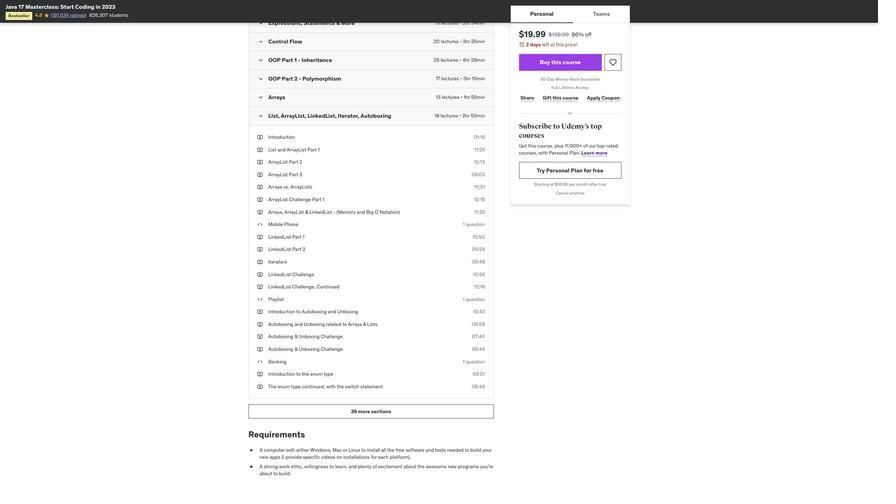 Task type: describe. For each thing, give the bounding box(es) containing it.
sections
[[371, 408, 391, 415]]

iterators
[[268, 259, 287, 265]]

the
[[268, 383, 277, 390]]

small image
[[257, 38, 264, 45]]

linkedlist left (memory
[[309, 209, 332, 215]]

more for learn
[[595, 150, 608, 156]]

1 horizontal spatial with
[[326, 383, 336, 390]]

expressions, statements & more
[[268, 19, 355, 26]]

gift this course link
[[541, 91, 580, 105]]

18
[[434, 113, 439, 119]]

xsmall image for the enum type continued, with the switch statement
[[257, 383, 263, 390]]

iterator,
[[338, 112, 359, 119]]

0 vertical spatial type
[[324, 371, 333, 377]]

part for arraylist part 3
[[289, 171, 298, 178]]

a for a computer with either windows, mac or linux to install all the free software and tools needed to build your new apps (i provide specific videos on installations for each platform).
[[260, 447, 263, 453]]

xsmall image for arrays vs. arraylists
[[257, 184, 263, 191]]

our
[[589, 143, 596, 149]]

xsmall image for autoboxing and unboxing related to arrays & lists
[[257, 321, 263, 328]]

86%
[[572, 31, 584, 38]]

2 vertical spatial -
[[333, 209, 335, 215]]

arraylist for arraylist part 3
[[268, 171, 288, 178]]

unboxing for 06:58
[[304, 321, 325, 327]]

per
[[569, 182, 575, 187]]

cancel
[[556, 190, 569, 196]]

arraylist up arraylist part 2
[[287, 146, 306, 153]]

anytime
[[570, 190, 585, 196]]

4.6
[[35, 12, 42, 18]]

introduction for introduction to the enum type
[[268, 371, 295, 377]]

xsmall image for linkedlist part 1
[[257, 234, 263, 241]]

this down $139.99
[[556, 41, 564, 48]]

statements
[[304, 19, 335, 26]]

lists
[[367, 321, 378, 327]]

• for &
[[460, 20, 461, 26]]

- for inheritance
[[298, 56, 300, 63]]

try personal plan for free
[[537, 167, 603, 174]]

switch
[[345, 383, 359, 390]]

0 horizontal spatial enum
[[278, 383, 290, 390]]

build
[[470, 447, 481, 453]]

0 vertical spatial at
[[551, 41, 555, 48]]

2hr for list, arraylist, linkedlist, iterator, autoboxing
[[462, 113, 470, 119]]

teams button
[[573, 6, 630, 22]]

or inside a computer with either windows, mac or linux to install all the free software and tools needed to build your new apps (i provide specific videos on installations for each platform).
[[343, 447, 347, 453]]

new inside a computer with either windows, mac or linux to install all the free software and tools needed to build your new apps (i provide specific videos on installations for each platform).
[[260, 454, 269, 460]]

big
[[366, 209, 374, 215]]

2 for linkedlist part 2
[[303, 246, 305, 252]]

09:01
[[473, 371, 485, 377]]

arrays for arrays vs. arraylists
[[268, 184, 282, 190]]

to left learn,
[[330, 464, 334, 470]]

gift this course
[[543, 95, 578, 101]]

introduction for introduction to autoboxing and unboxing
[[268, 309, 295, 315]]

0 vertical spatial enum
[[310, 371, 322, 377]]

826,307
[[89, 12, 108, 18]]

arraylist down the arraylist challenge part 1 on the left of the page
[[284, 209, 304, 215]]

after
[[589, 182, 598, 187]]

list, arraylist, linkedlist, iterator, autoboxing
[[268, 112, 391, 119]]

xsmall image for arraylist part 3
[[257, 171, 263, 178]]

26min
[[471, 57, 485, 63]]

linkedlist for linkedlist challenge, continued
[[268, 284, 291, 290]]

control
[[268, 38, 288, 45]]

computer
[[264, 447, 285, 453]]

and inside a computer with either windows, mac or linux to install all the free software and tools needed to build your new apps (i provide specific videos on installations for each platform).
[[426, 447, 434, 453]]

introduction for introduction
[[268, 134, 295, 140]]

plenty
[[358, 464, 371, 470]]

excitement
[[378, 464, 402, 470]]

tools
[[435, 447, 446, 453]]

and right list
[[278, 146, 286, 153]]

question for mobile phone
[[466, 221, 485, 228]]

(i
[[282, 454, 284, 460]]

for inside a computer with either windows, mac or linux to install all the free software and tools needed to build your new apps (i provide specific videos on installations for each platform).
[[371, 454, 377, 460]]

$139.99
[[549, 31, 569, 38]]

arraylist part 2
[[268, 159, 302, 165]]

flow
[[289, 38, 302, 45]]

try
[[537, 167, 545, 174]]

2023
[[102, 3, 115, 10]]

ratings)
[[70, 12, 86, 18]]

lectures for linkedlist,
[[441, 113, 458, 119]]

• left 1hr
[[461, 94, 462, 100]]

2 vertical spatial arrays
[[348, 321, 362, 327]]

challenge,
[[292, 284, 315, 290]]

linkedlist for linkedlist part 2
[[268, 246, 291, 252]]

0 vertical spatial free
[[593, 167, 603, 174]]

part for arraylist part 2
[[289, 159, 298, 165]]

linkedlist for linkedlist part 1
[[268, 234, 291, 240]]

guarantee
[[580, 76, 600, 82]]

2 for arraylist part 2
[[299, 159, 302, 165]]

rated
[[606, 143, 618, 149]]

to down challenge,
[[296, 309, 301, 315]]

learn
[[581, 150, 594, 156]]

& left more
[[336, 19, 340, 26]]

10:50
[[473, 234, 485, 240]]

small image for list, arraylist, linkedlist, iterator, autoboxing
[[257, 113, 264, 120]]

o
[[375, 209, 378, 215]]

4hr
[[463, 57, 470, 63]]

wishlist image
[[609, 58, 617, 66]]

to inside 'subscribe to udemy's top courses'
[[553, 122, 560, 131]]

2 vertical spatial personal
[[546, 167, 570, 174]]

arraylist part 3
[[268, 171, 302, 178]]

students
[[109, 12, 128, 18]]

udemy's
[[561, 122, 589, 131]]

oop part 1 - inheritance
[[268, 56, 332, 63]]

apps
[[270, 454, 280, 460]]

with inside get this course, plus 11,000+ of our top-rated courses, with personal plan.
[[539, 150, 548, 156]]

personal button
[[511, 6, 573, 22]]

in
[[96, 3, 101, 10]]

1 question for banking
[[463, 358, 485, 365]]

1hr
[[464, 94, 470, 100]]

unboxing for 07:40
[[299, 334, 320, 340]]

each
[[378, 454, 389, 460]]

3hr for control flow
[[463, 38, 470, 45]]

18 lectures • 2hr 50min
[[434, 113, 485, 119]]

trial
[[599, 182, 606, 187]]

at inside starting at $16.58 per month after trial cancel anytime
[[550, 182, 554, 187]]

notation)
[[380, 209, 400, 215]]

1 horizontal spatial 17
[[436, 75, 440, 82]]

tab list containing personal
[[511, 6, 630, 23]]

unboxing up related at the left bottom
[[337, 309, 358, 315]]

to up the enum type continued, with the switch statement
[[296, 371, 301, 377]]

0 vertical spatial for
[[584, 167, 591, 174]]

• for 1
[[460, 57, 461, 63]]

gift
[[543, 95, 552, 101]]

to right linux
[[361, 447, 366, 453]]

part for linkedlist part 1
[[292, 234, 301, 240]]

videos
[[321, 454, 335, 460]]

36 more sections button
[[248, 405, 494, 419]]

34min
[[471, 20, 485, 26]]

the inside a strong work ethic, willingness to learn, and plenty of excitement about the awesome new programs you're about to build.
[[417, 464, 425, 470]]

11:32
[[474, 209, 485, 215]]

buy this course button
[[519, 54, 602, 71]]

get
[[519, 143, 527, 149]]

lectures right 20
[[441, 38, 458, 45]]

arrays vs. arraylists
[[268, 184, 312, 190]]

playlist
[[268, 296, 284, 302]]

learn more
[[581, 150, 608, 156]]

statement
[[360, 383, 383, 390]]

ethic,
[[291, 464, 303, 470]]

linkedlist for linkedlist challenge
[[268, 271, 291, 277]]

11,000+
[[565, 143, 582, 149]]

autoboxing for 07:40
[[268, 334, 293, 340]]

vs.
[[283, 184, 289, 190]]

specific
[[303, 454, 320, 460]]

linkedlist,
[[307, 112, 337, 119]]

course for buy this course
[[563, 59, 581, 66]]

back
[[570, 76, 579, 82]]

(memory
[[336, 209, 356, 215]]

personal inside get this course, plus 11,000+ of our top-rated courses, with personal plan.
[[549, 150, 568, 156]]

introduction to the enum type
[[268, 371, 333, 377]]



Task type: vqa. For each thing, say whether or not it's contained in the screenshot.


Task type: locate. For each thing, give the bounding box(es) containing it.
free up after
[[593, 167, 603, 174]]

course inside button
[[563, 59, 581, 66]]

20
[[434, 38, 440, 45]]

0 vertical spatial -
[[298, 56, 300, 63]]

0 vertical spatial with
[[539, 150, 548, 156]]

1 question for mobile phone
[[463, 221, 485, 228]]

1 horizontal spatial or
[[568, 110, 572, 116]]

month
[[576, 182, 588, 187]]

linkedlist down iterators
[[268, 271, 291, 277]]

part for linkedlist part 2
[[292, 246, 301, 252]]

and inside a strong work ethic, willingness to learn, and plenty of excitement about the awesome new programs you're about to build.
[[349, 464, 357, 470]]

introduction down banking at left
[[268, 371, 295, 377]]

course down lifetime
[[563, 95, 578, 101]]

arrays
[[268, 94, 285, 101], [268, 184, 282, 190], [348, 321, 362, 327]]

plus
[[554, 143, 564, 149]]

autoboxing & unboxing challenge for 06:44
[[268, 346, 343, 352]]

0 horizontal spatial type
[[291, 383, 301, 390]]

2 1 question from the top
[[463, 296, 485, 302]]

access
[[575, 85, 589, 90]]

requirements
[[248, 429, 305, 440]]

1 vertical spatial new
[[448, 464, 457, 470]]

$19.99
[[519, 29, 546, 40]]

question down '06:44'
[[466, 358, 485, 365]]

unboxing for 06:44
[[299, 346, 320, 352]]

$16.58
[[555, 182, 568, 187]]

1 small image from the top
[[257, 20, 264, 27]]

15 lectures • 2hr 34min
[[435, 20, 485, 26]]

9 xsmall image from the top
[[257, 321, 263, 328]]

question up the 10:50
[[466, 221, 485, 228]]

more right 36
[[358, 408, 370, 415]]

mobile
[[268, 221, 283, 228]]

0 vertical spatial 17
[[18, 3, 24, 10]]

- left (memory
[[333, 209, 335, 215]]

1 vertical spatial arrays
[[268, 184, 282, 190]]

• for 2
[[460, 75, 462, 82]]

0 vertical spatial autoboxing & unboxing challenge
[[268, 334, 343, 340]]

0 vertical spatial course
[[563, 59, 581, 66]]

windows,
[[310, 447, 331, 453]]

oop down control
[[268, 56, 281, 63]]

software
[[406, 447, 425, 453]]

1 vertical spatial type
[[291, 383, 301, 390]]

lectures for 2
[[441, 75, 459, 82]]

linux
[[349, 447, 360, 453]]

arraylist down list
[[268, 159, 288, 165]]

- down oop part 1 - inheritance in the top left of the page
[[299, 75, 301, 82]]

2hr for expressions, statements & more
[[463, 20, 470, 26]]

of inside a strong work ethic, willingness to learn, and plenty of excitement about the awesome new programs you're about to build.
[[373, 464, 377, 470]]

arrays,
[[268, 209, 283, 215]]

09:24
[[472, 246, 485, 252]]

1 vertical spatial 17
[[436, 75, 440, 82]]

this inside button
[[551, 59, 561, 66]]

xsmall image for introduction to autoboxing and unboxing
[[257, 309, 263, 315]]

arraylist for arraylist part 2
[[268, 159, 288, 165]]

and down the installations
[[349, 464, 357, 470]]

courses
[[519, 131, 545, 140]]

0 vertical spatial personal
[[530, 10, 554, 17]]

0 horizontal spatial about
[[260, 470, 272, 477]]

• for linkedlist,
[[459, 113, 461, 119]]

0 vertical spatial or
[[568, 110, 572, 116]]

1 vertical spatial -
[[299, 75, 301, 82]]

free inside a computer with either windows, mac or linux to install all the free software and tools needed to build your new apps (i provide specific videos on installations for each platform).
[[396, 447, 404, 453]]

2 a from the top
[[260, 464, 263, 470]]

this up courses,
[[528, 143, 536, 149]]

4 xsmall image from the top
[[257, 221, 263, 228]]

• left 35min
[[460, 38, 461, 45]]

- for polymorphism
[[299, 75, 301, 82]]

apply
[[587, 95, 600, 101]]

part for oop part 2 - polymorphism
[[282, 75, 293, 82]]

java 17 masterclass: start coding in 2023
[[6, 3, 115, 10]]

50min
[[471, 113, 485, 119]]

oop down oop part 1 - inheritance in the top left of the page
[[268, 75, 281, 82]]

masterclass:
[[25, 3, 59, 10]]

1 vertical spatial autoboxing & unboxing challenge
[[268, 346, 343, 352]]

2 down oop part 1 - inheritance in the top left of the page
[[294, 75, 298, 82]]

06:58
[[472, 321, 485, 327]]

oop for oop part 2 - polymorphism
[[268, 75, 281, 82]]

0 horizontal spatial of
[[373, 464, 377, 470]]

1 vertical spatial more
[[358, 408, 370, 415]]

1 vertical spatial a
[[260, 464, 263, 470]]

personal up $16.58
[[546, 167, 570, 174]]

arrays up "list,"
[[268, 94, 285, 101]]

3 small image from the top
[[257, 75, 264, 82]]

0 vertical spatial new
[[260, 454, 269, 460]]

linkedlist down mobile phone
[[268, 234, 291, 240]]

0 horizontal spatial 17
[[18, 3, 24, 10]]

3hr left 35min
[[463, 38, 470, 45]]

arraylist for arraylist challenge part 1
[[268, 196, 288, 203]]

xsmall image for linkedlist part 2
[[257, 246, 263, 253]]

arrays for arrays
[[268, 94, 285, 101]]

introduction
[[268, 134, 295, 140], [268, 309, 295, 315], [268, 371, 295, 377]]

more
[[341, 19, 355, 26]]

3 introduction from the top
[[268, 371, 295, 377]]

free up platform).
[[396, 447, 404, 453]]

3 question from the top
[[466, 358, 485, 365]]

36
[[351, 408, 357, 415]]

autoboxing & unboxing challenge
[[268, 334, 343, 340], [268, 346, 343, 352]]

arrays left lists
[[348, 321, 362, 327]]

1 vertical spatial for
[[371, 454, 377, 460]]

10:13
[[474, 159, 485, 165]]

lectures right 18
[[441, 113, 458, 119]]

at left $16.58
[[550, 182, 554, 187]]

2hr left 50min
[[462, 113, 470, 119]]

2 course from the top
[[563, 95, 578, 101]]

1 vertical spatial free
[[396, 447, 404, 453]]

0 horizontal spatial with
[[286, 447, 295, 453]]

17 up 'bestseller'
[[18, 3, 24, 10]]

autoboxing for 06:44
[[268, 346, 293, 352]]

personal down plus
[[549, 150, 568, 156]]

1 vertical spatial question
[[466, 296, 485, 302]]

autoboxing & unboxing challenge up introduction to the enum type
[[268, 346, 343, 352]]

1 question for playlist
[[463, 296, 485, 302]]

needed
[[447, 447, 464, 453]]

1 xsmall image from the top
[[257, 171, 263, 178]]

mobile phone
[[268, 221, 298, 228]]

courses,
[[519, 150, 537, 156]]

continued,
[[302, 383, 325, 390]]

about down "strong"
[[260, 470, 272, 477]]

0 vertical spatial oop
[[268, 56, 281, 63]]

1 horizontal spatial of
[[583, 143, 588, 149]]

55min
[[471, 94, 485, 100]]

of left our
[[583, 143, 588, 149]]

a inside a strong work ethic, willingness to learn, and plenty of excitement about the awesome new programs you're about to build.
[[260, 464, 263, 470]]

part for oop part 1 - inheritance
[[282, 56, 293, 63]]

full
[[551, 85, 558, 90]]

the left awesome
[[417, 464, 425, 470]]

• left 50min
[[459, 113, 461, 119]]

1 vertical spatial oop
[[268, 75, 281, 82]]

xsmall image
[[257, 171, 263, 178], [257, 184, 263, 191], [257, 196, 263, 203], [257, 221, 263, 228], [257, 234, 263, 241], [257, 246, 263, 253], [257, 271, 263, 278], [257, 309, 263, 315], [257, 321, 263, 328], [257, 383, 263, 390]]

type
[[324, 371, 333, 377], [291, 383, 301, 390]]

learn more link
[[581, 150, 608, 156]]

2 vertical spatial 1 question
[[463, 358, 485, 365]]

about down platform).
[[404, 464, 416, 470]]

more down top-
[[595, 150, 608, 156]]

start
[[60, 3, 74, 10]]

2 autoboxing & unboxing challenge from the top
[[268, 346, 343, 352]]

0 horizontal spatial more
[[358, 408, 370, 415]]

0 vertical spatial 1 question
[[463, 221, 485, 228]]

new inside a strong work ethic, willingness to learn, and plenty of excitement about the awesome new programs you're about to build.
[[448, 464, 457, 470]]

0 vertical spatial of
[[583, 143, 588, 149]]

autoboxing for 06:58
[[268, 321, 293, 327]]

course for gift this course
[[563, 95, 578, 101]]

1 vertical spatial about
[[260, 470, 272, 477]]

unboxing up introduction to the enum type
[[299, 346, 320, 352]]

- left inheritance
[[298, 56, 300, 63]]

arraylist,
[[281, 112, 306, 119]]

coding
[[75, 3, 94, 10]]

this right buy
[[551, 59, 561, 66]]

money-
[[555, 76, 570, 82]]

introduction up list
[[268, 134, 295, 140]]

and down introduction to autoboxing and unboxing
[[294, 321, 303, 327]]

lectures down "25 lectures • 4hr 26min"
[[441, 75, 459, 82]]

for down the install
[[371, 454, 377, 460]]

1 1 question from the top
[[463, 221, 485, 228]]

small image for oop part 1 - inheritance
[[257, 57, 264, 64]]

3 xsmall image from the top
[[257, 196, 263, 203]]

banking
[[268, 358, 286, 365]]

to left "build" on the bottom right
[[465, 447, 469, 453]]

to left "udemy's"
[[553, 122, 560, 131]]

autoboxing & unboxing challenge for 07:40
[[268, 334, 343, 340]]

2 up 3
[[299, 159, 302, 165]]

1
[[294, 56, 297, 63], [318, 146, 320, 153], [323, 196, 325, 203], [463, 221, 465, 228], [303, 234, 305, 240], [463, 296, 465, 302], [463, 358, 465, 365]]

1 vertical spatial of
[[373, 464, 377, 470]]

arraylist up arrays,
[[268, 196, 288, 203]]

xsmall image for arraylist challenge part 1
[[257, 196, 263, 203]]

and left tools
[[426, 447, 434, 453]]

willingness
[[304, 464, 328, 470]]

personal inside button
[[530, 10, 554, 17]]

2 vertical spatial question
[[466, 358, 485, 365]]

autoboxing & unboxing challenge down autoboxing and unboxing related to arrays & lists
[[268, 334, 343, 340]]

lectures right 13
[[442, 94, 459, 100]]

2 vertical spatial with
[[286, 447, 295, 453]]

of inside get this course, plus 11,000+ of our top-rated courses, with personal plan.
[[583, 143, 588, 149]]

plan
[[571, 167, 583, 174]]

12:19
[[474, 196, 485, 203]]

this for buy
[[551, 59, 561, 66]]

1 introduction from the top
[[268, 134, 295, 140]]

0 vertical spatial question
[[466, 221, 485, 228]]

xsmall image
[[257, 134, 263, 141], [257, 146, 263, 153], [257, 159, 263, 166], [257, 209, 263, 216], [257, 259, 263, 266], [257, 284, 263, 290], [257, 296, 263, 303], [257, 334, 263, 340], [257, 346, 263, 353], [257, 358, 263, 365], [257, 371, 263, 378], [248, 447, 254, 454], [248, 464, 254, 470]]

1 horizontal spatial type
[[324, 371, 333, 377]]

1 vertical spatial 2hr
[[462, 113, 470, 119]]

1 horizontal spatial free
[[593, 167, 603, 174]]

1 autoboxing & unboxing challenge from the top
[[268, 334, 343, 340]]

0 vertical spatial a
[[260, 447, 263, 453]]

or up "udemy's"
[[568, 110, 572, 116]]

bestseller
[[8, 13, 29, 18]]

a inside a computer with either windows, mac or linux to install all the free software and tools needed to build your new apps (i provide specific videos on installations for each platform).
[[260, 447, 263, 453]]

lifetime
[[559, 85, 575, 90]]

enum right the at the bottom left of page
[[278, 383, 290, 390]]

1 vertical spatial with
[[326, 383, 336, 390]]

autoboxing
[[361, 112, 391, 119], [302, 309, 327, 315], [268, 321, 293, 327], [268, 334, 293, 340], [268, 346, 293, 352]]

arrays left vs.
[[268, 184, 282, 190]]

of right plenty
[[373, 464, 377, 470]]

3hr left 10min
[[463, 75, 471, 82]]

1 horizontal spatial more
[[595, 150, 608, 156]]

alarm image
[[519, 42, 525, 47]]

1 vertical spatial 1 question
[[463, 296, 485, 302]]

related
[[326, 321, 341, 327]]

• left '4hr'
[[460, 57, 461, 63]]

more inside button
[[358, 408, 370, 415]]

1 horizontal spatial for
[[584, 167, 591, 174]]

1 vertical spatial 3hr
[[463, 75, 471, 82]]

35min
[[471, 38, 485, 45]]

2 oop from the top
[[268, 75, 281, 82]]

this inside get this course, plus 11,000+ of our top-rated courses, with personal plan.
[[528, 143, 536, 149]]

small image for expressions, statements & more
[[257, 20, 264, 27]]

2hr
[[463, 20, 470, 26], [462, 113, 470, 119]]

type down introduction to the enum type
[[291, 383, 301, 390]]

1 horizontal spatial new
[[448, 464, 457, 470]]

0 horizontal spatial for
[[371, 454, 377, 460]]

linkedlist challenge
[[268, 271, 314, 277]]

1 question from the top
[[466, 221, 485, 228]]

this for get
[[528, 143, 536, 149]]

2 small image from the top
[[257, 57, 264, 64]]

0 vertical spatial 2hr
[[463, 20, 470, 26]]

small image for oop part 2 - polymorphism
[[257, 75, 264, 82]]

for right plan
[[584, 167, 591, 174]]

list,
[[268, 112, 280, 119]]

1 horizontal spatial enum
[[310, 371, 322, 377]]

5 xsmall image from the top
[[257, 234, 263, 241]]

strong
[[264, 464, 278, 470]]

0 horizontal spatial or
[[343, 447, 347, 453]]

0 vertical spatial more
[[595, 150, 608, 156]]

and left big
[[357, 209, 365, 215]]

1 horizontal spatial about
[[404, 464, 416, 470]]

a for a strong work ethic, willingness to learn, and plenty of excitement about the awesome new programs you're about to build.
[[260, 464, 263, 470]]

subscribe
[[519, 122, 552, 131]]

2 question from the top
[[466, 296, 485, 302]]

lectures right "15" on the top of page
[[441, 20, 458, 26]]

arraylist challenge part 1
[[268, 196, 325, 203]]

8 xsmall image from the top
[[257, 309, 263, 315]]

7 xsmall image from the top
[[257, 271, 263, 278]]

2 2hr from the top
[[462, 113, 470, 119]]

linkedlist up the playlist
[[268, 284, 291, 290]]

lectures for 1
[[441, 57, 458, 63]]

the up continued,
[[302, 371, 309, 377]]

5 small image from the top
[[257, 113, 264, 120]]

2 for oop part 2 - polymorphism
[[294, 75, 298, 82]]

course
[[563, 59, 581, 66], [563, 95, 578, 101]]

install
[[367, 447, 380, 453]]

0 vertical spatial introduction
[[268, 134, 295, 140]]

new right awesome
[[448, 464, 457, 470]]

1 2hr from the top
[[463, 20, 470, 26]]

arraylists
[[290, 184, 312, 190]]

with up provide at left bottom
[[286, 447, 295, 453]]

with down course,
[[539, 150, 548, 156]]

share button
[[519, 91, 536, 105]]

2hr left 34min
[[463, 20, 470, 26]]

0 vertical spatial arrays
[[268, 94, 285, 101]]

course,
[[537, 143, 553, 149]]

or right mac
[[343, 447, 347, 453]]

arraylist down arraylist part 2
[[268, 171, 288, 178]]

of
[[583, 143, 588, 149], [373, 464, 377, 470]]

2 vertical spatial introduction
[[268, 371, 295, 377]]

introduction down the playlist
[[268, 309, 295, 315]]

a left 'computer' on the bottom
[[260, 447, 263, 453]]

xsmall image for mobile phone
[[257, 221, 263, 228]]

awesome
[[426, 464, 447, 470]]

unboxing
[[337, 309, 358, 315], [304, 321, 325, 327], [299, 334, 320, 340], [299, 346, 320, 352]]

& down autoboxing and unboxing related to arrays & lists
[[294, 334, 298, 340]]

question for banking
[[466, 358, 485, 365]]

lectures right 25
[[441, 57, 458, 63]]

to down "strong"
[[273, 470, 278, 477]]

0 horizontal spatial new
[[260, 454, 269, 460]]

inheritance
[[302, 56, 332, 63]]

1 a from the top
[[260, 447, 263, 453]]

0 vertical spatial 3hr
[[463, 38, 470, 45]]

linkedlist
[[309, 209, 332, 215], [268, 234, 291, 240], [268, 246, 291, 252], [268, 271, 291, 277], [268, 284, 291, 290]]

small image
[[257, 20, 264, 27], [257, 57, 264, 64], [257, 75, 264, 82], [257, 94, 264, 101], [257, 113, 264, 120]]

(191,034
[[51, 12, 69, 18]]

autoboxing and unboxing related to arrays & lists
[[268, 321, 378, 327]]

1 question up 10:43
[[463, 296, 485, 302]]

1 vertical spatial enum
[[278, 383, 290, 390]]

platform).
[[390, 454, 411, 460]]

lectures for &
[[441, 20, 458, 26]]

oop for oop part 1 - inheritance
[[268, 56, 281, 63]]

enum
[[310, 371, 322, 377], [278, 383, 290, 390]]

the left switch
[[337, 383, 344, 390]]

10 xsmall image from the top
[[257, 383, 263, 390]]

question for playlist
[[466, 296, 485, 302]]

work
[[279, 464, 290, 470]]

1 oop from the top
[[268, 56, 281, 63]]

and up related at the left bottom
[[328, 309, 336, 315]]

0 horizontal spatial free
[[396, 447, 404, 453]]

3hr for oop part 2 - polymorphism
[[463, 75, 471, 82]]

the right all
[[387, 447, 394, 453]]

1 course from the top
[[563, 59, 581, 66]]

2 introduction from the top
[[268, 309, 295, 315]]

at
[[551, 41, 555, 48], [550, 182, 554, 187]]

36 more sections
[[351, 408, 391, 415]]

07:40
[[472, 334, 485, 340]]

13
[[436, 94, 441, 100]]

2 right alarm image
[[526, 41, 529, 48]]

xsmall image for linkedlist challenge
[[257, 271, 263, 278]]

small image for arrays
[[257, 94, 264, 101]]

the inside a computer with either windows, mac or linux to install all the free software and tools needed to build your new apps (i provide specific videos on installations for each platform).
[[387, 447, 394, 453]]

& down the arraylist challenge part 1 on the left of the page
[[305, 209, 308, 215]]

more for 36
[[358, 408, 370, 415]]

the
[[302, 371, 309, 377], [337, 383, 344, 390], [387, 447, 394, 453], [417, 464, 425, 470]]

• left 10min
[[460, 75, 462, 82]]

2 xsmall image from the top
[[257, 184, 263, 191]]

subscribe to udemy's top courses
[[519, 122, 602, 140]]

2 horizontal spatial with
[[539, 150, 548, 156]]

1 vertical spatial or
[[343, 447, 347, 453]]

linkedlist up iterators
[[268, 246, 291, 252]]

1 question up the 10:50
[[463, 221, 485, 228]]

enum up continued,
[[310, 371, 322, 377]]

challenge
[[289, 196, 311, 203], [292, 271, 314, 277], [321, 334, 343, 340], [321, 346, 343, 352]]

2 down linkedlist part 1
[[303, 246, 305, 252]]

& up introduction to the enum type
[[294, 346, 298, 352]]

0 vertical spatial about
[[404, 464, 416, 470]]

with inside a computer with either windows, mac or linux to install all the free software and tools needed to build your new apps (i provide specific videos on installations for each platform).
[[286, 447, 295, 453]]

06:44
[[472, 346, 485, 352]]

tab list
[[511, 6, 630, 23]]

mac
[[333, 447, 342, 453]]

& left lists
[[363, 321, 366, 327]]

6 xsmall image from the top
[[257, 246, 263, 253]]

1 vertical spatial at
[[550, 182, 554, 187]]

this for gift
[[553, 95, 562, 101]]

type up the enum type continued, with the switch statement
[[324, 371, 333, 377]]

1 vertical spatial introduction
[[268, 309, 295, 315]]

15
[[435, 20, 440, 26]]

1 vertical spatial personal
[[549, 150, 568, 156]]

unboxing down introduction to autoboxing and unboxing
[[304, 321, 325, 327]]

3 1 question from the top
[[463, 358, 485, 365]]

4 small image from the top
[[257, 94, 264, 101]]

1 question down '06:44'
[[463, 358, 485, 365]]

20 lectures • 3hr 35min
[[434, 38, 485, 45]]

to right related at the left bottom
[[342, 321, 347, 327]]

17 lectures • 3hr 10min
[[436, 75, 485, 82]]

1 vertical spatial course
[[563, 95, 578, 101]]

share
[[520, 95, 534, 101]]

with right continued,
[[326, 383, 336, 390]]



